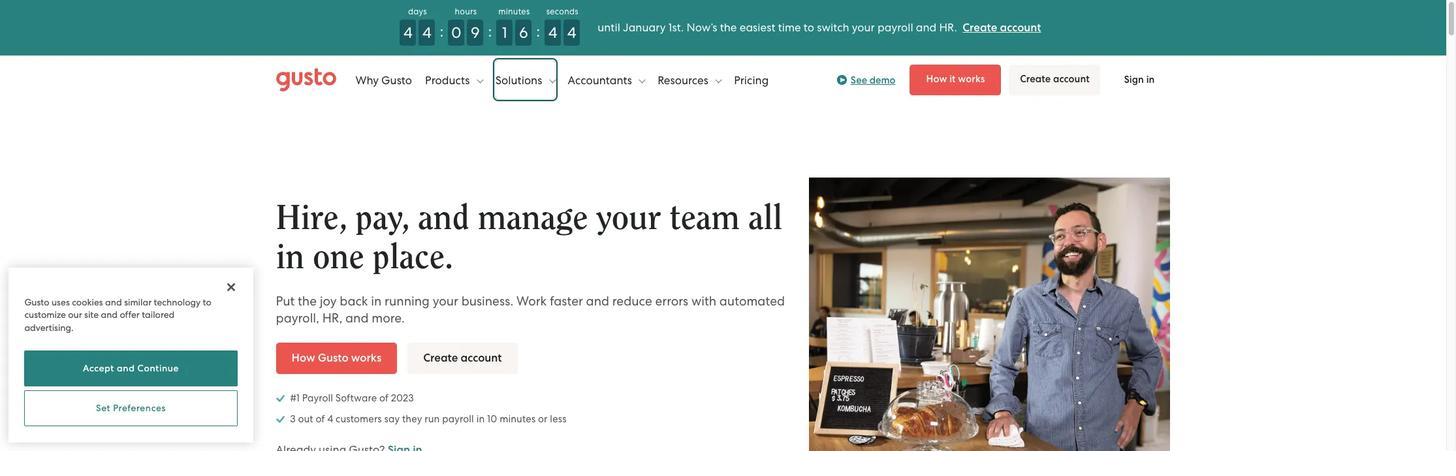 Task type: locate. For each thing, give the bounding box(es) containing it.
faster
[[550, 294, 583, 309]]

and down back on the bottom of the page
[[346, 311, 369, 326]]

minutes left 'or'
[[500, 413, 536, 425]]

and right accept
[[117, 364, 135, 374]]

gusto
[[382, 73, 412, 87], [24, 297, 49, 307], [318, 351, 349, 365]]

until january 1st. now's the easiest time to switch your payroll and hr. create account
[[598, 21, 1042, 35]]

set preferences button
[[24, 391, 238, 427]]

2 vertical spatial create account link
[[408, 343, 518, 374]]

and right faster
[[586, 294, 610, 309]]

of right 'out'
[[316, 413, 325, 425]]

place.
[[373, 240, 453, 275]]

#1
[[290, 392, 300, 404]]

1 horizontal spatial :
[[488, 22, 492, 41]]

the inside put the joy back in running your business. work faster and reduce errors with automated payroll, hr, and more.
[[298, 294, 317, 309]]

one
[[313, 240, 364, 275]]

0 vertical spatial create account
[[1021, 73, 1090, 85]]

1 vertical spatial create account
[[423, 351, 502, 365]]

in left the 10
[[477, 413, 485, 425]]

works right it
[[959, 73, 985, 85]]

see
[[851, 74, 868, 86]]

3 out of 4 customers say they run payroll in 10 minutes or less
[[288, 413, 567, 425]]

gusto for how gusto works
[[318, 351, 349, 365]]

4
[[404, 24, 413, 42], [423, 24, 432, 42], [549, 24, 558, 42], [568, 24, 577, 42], [328, 413, 333, 425]]

3
[[290, 413, 296, 425]]

1 horizontal spatial create account
[[1021, 73, 1090, 85]]

errors
[[656, 294, 689, 309]]

1
[[502, 24, 508, 42]]

accept
[[83, 364, 114, 374]]

to
[[804, 21, 815, 34], [203, 297, 212, 307]]

gusto up customize
[[24, 297, 49, 307]]

1 vertical spatial create account link
[[1010, 65, 1101, 95]]

2 horizontal spatial create
[[1021, 73, 1051, 85]]

1 horizontal spatial account
[[1001, 21, 1042, 35]]

and
[[916, 21, 937, 34], [418, 201, 469, 236], [586, 294, 610, 309], [105, 297, 122, 307], [101, 310, 118, 320], [346, 311, 369, 326], [117, 364, 135, 374]]

0 vertical spatial works
[[959, 73, 985, 85]]

days
[[408, 7, 427, 16]]

0 vertical spatial to
[[804, 21, 815, 34]]

0 horizontal spatial gusto
[[24, 297, 49, 307]]

hire, pay, and manage your team all in one place.
[[276, 201, 783, 275]]

manage
[[478, 201, 588, 236]]

to right time
[[804, 21, 815, 34]]

technology
[[154, 297, 201, 307]]

0 horizontal spatial to
[[203, 297, 212, 307]]

0 vertical spatial the
[[720, 21, 737, 34]]

2 horizontal spatial :
[[537, 22, 540, 41]]

until
[[598, 21, 621, 34]]

1 vertical spatial how
[[292, 351, 315, 365]]

set
[[96, 403, 111, 414]]

why
[[356, 73, 379, 87]]

1 horizontal spatial works
[[959, 73, 985, 85]]

0 horizontal spatial works
[[351, 351, 382, 365]]

in
[[1147, 74, 1155, 86], [276, 240, 305, 275], [371, 294, 382, 309], [477, 413, 485, 425]]

0 horizontal spatial how
[[292, 351, 315, 365]]

customize
[[24, 310, 66, 320]]

and left hr.
[[916, 21, 937, 34]]

3 : from the left
[[537, 22, 540, 41]]

running
[[385, 294, 430, 309]]

demo
[[870, 74, 896, 86]]

1 horizontal spatial create
[[963, 21, 998, 35]]

0 horizontal spatial payroll
[[442, 413, 474, 425]]

in up put
[[276, 240, 305, 275]]

0 horizontal spatial create account
[[423, 351, 502, 365]]

account inside the main element
[[1054, 73, 1090, 85]]

how it works
[[927, 73, 985, 85]]

in up more.
[[371, 294, 382, 309]]

pricing link
[[734, 60, 769, 100]]

0 horizontal spatial :
[[440, 22, 444, 41]]

business.
[[462, 294, 514, 309]]

1 horizontal spatial your
[[597, 201, 661, 236]]

1 horizontal spatial the
[[720, 21, 737, 34]]

how inside the main element
[[927, 73, 948, 85]]

2 horizontal spatial gusto
[[382, 73, 412, 87]]

1 horizontal spatial of
[[380, 392, 389, 404]]

0 vertical spatial your
[[852, 21, 875, 34]]

in right sign at right
[[1147, 74, 1155, 86]]

2 horizontal spatial your
[[852, 21, 875, 34]]

1 vertical spatial account
[[1054, 73, 1090, 85]]

the up payroll,
[[298, 294, 317, 309]]

gusto right why
[[382, 73, 412, 87]]

the
[[720, 21, 737, 34], [298, 294, 317, 309]]

2 vertical spatial create
[[423, 351, 458, 365]]

advertising.
[[24, 322, 74, 333]]

: left 1
[[488, 22, 492, 41]]

to right technology
[[203, 297, 212, 307]]

accountants
[[568, 73, 635, 87]]

and up place.
[[418, 201, 469, 236]]

1 : from the left
[[440, 22, 444, 41]]

payroll inside until january 1st. now's the easiest time to switch your payroll and hr. create account
[[878, 21, 914, 34]]

and inside until january 1st. now's the easiest time to switch your payroll and hr. create account
[[916, 21, 937, 34]]

of left 2023
[[380, 392, 389, 404]]

0 horizontal spatial account
[[461, 351, 502, 365]]

create account link
[[963, 21, 1042, 35], [1010, 65, 1101, 95], [408, 343, 518, 374]]

run
[[425, 413, 440, 425]]

more.
[[372, 311, 405, 326]]

out
[[298, 413, 313, 425]]

back
[[340, 294, 368, 309]]

products
[[425, 73, 473, 87]]

payroll right "run"
[[442, 413, 474, 425]]

1 vertical spatial the
[[298, 294, 317, 309]]

works
[[959, 73, 985, 85], [351, 351, 382, 365]]

gusto down hr,
[[318, 351, 349, 365]]

automated
[[720, 294, 785, 309]]

gusto inside the main element
[[382, 73, 412, 87]]

1 horizontal spatial gusto
[[318, 351, 349, 365]]

continue
[[138, 364, 179, 374]]

works inside the main element
[[959, 73, 985, 85]]

account
[[1001, 21, 1042, 35], [1054, 73, 1090, 85], [461, 351, 502, 365]]

and inside button
[[117, 364, 135, 374]]

1 vertical spatial your
[[597, 201, 661, 236]]

1 vertical spatial to
[[203, 297, 212, 307]]

1 vertical spatial works
[[351, 351, 382, 365]]

0 vertical spatial how
[[927, 73, 948, 85]]

in inside the sign in link
[[1147, 74, 1155, 86]]

pay,
[[356, 201, 410, 236]]

seconds
[[547, 7, 579, 16]]

2 : from the left
[[488, 22, 492, 41]]

:
[[440, 22, 444, 41], [488, 22, 492, 41], [537, 22, 540, 41]]

1 vertical spatial gusto
[[24, 297, 49, 307]]

works up software
[[351, 351, 382, 365]]

2 horizontal spatial account
[[1054, 73, 1090, 85]]

#1 payroll software of 2023
[[288, 392, 414, 404]]

and inside hire, pay, and manage your team all in one place.
[[418, 201, 469, 236]]

how for how it works
[[927, 73, 948, 85]]

1 vertical spatial of
[[316, 413, 325, 425]]

in inside hire, pay, and manage your team all in one place.
[[276, 240, 305, 275]]

1 vertical spatial payroll
[[442, 413, 474, 425]]

1 horizontal spatial to
[[804, 21, 815, 34]]

1 horizontal spatial payroll
[[878, 21, 914, 34]]

pricing
[[734, 73, 769, 87]]

payroll left hr.
[[878, 21, 914, 34]]

hr,
[[323, 311, 343, 326]]

0 horizontal spatial the
[[298, 294, 317, 309]]

create
[[963, 21, 998, 35], [1021, 73, 1051, 85], [423, 351, 458, 365]]

of
[[380, 392, 389, 404], [316, 413, 325, 425]]

they
[[402, 413, 422, 425]]

2 vertical spatial your
[[433, 294, 459, 309]]

tiny image
[[841, 78, 845, 82]]

2 vertical spatial gusto
[[318, 351, 349, 365]]

1 vertical spatial create
[[1021, 73, 1051, 85]]

1 horizontal spatial how
[[927, 73, 948, 85]]

and up offer
[[105, 297, 122, 307]]

minutes up 6
[[499, 7, 530, 16]]

sign
[[1125, 74, 1145, 86]]

works for how it works
[[959, 73, 985, 85]]

0 horizontal spatial create
[[423, 351, 458, 365]]

how down payroll,
[[292, 351, 315, 365]]

why gusto
[[356, 73, 412, 87]]

0 vertical spatial create account link
[[963, 21, 1042, 35]]

your
[[852, 21, 875, 34], [597, 201, 661, 236], [433, 294, 459, 309]]

put the joy back in running your business. work faster and reduce errors with automated payroll, hr, and more.
[[276, 294, 785, 326]]

0 vertical spatial payroll
[[878, 21, 914, 34]]

the right now's
[[720, 21, 737, 34]]

products button
[[425, 60, 484, 100]]

site
[[84, 310, 99, 320]]

: right 6
[[537, 22, 540, 41]]

: left 0
[[440, 22, 444, 41]]

how left it
[[927, 73, 948, 85]]

0 horizontal spatial your
[[433, 294, 459, 309]]

0 vertical spatial gusto
[[382, 73, 412, 87]]

minutes
[[499, 7, 530, 16], [500, 413, 536, 425]]



Task type: describe. For each thing, give the bounding box(es) containing it.
hr.
[[940, 21, 958, 34]]

work
[[517, 294, 547, 309]]

gusto inside gusto uses cookies and similar technology to customize our site and offer tailored advertising.
[[24, 297, 49, 307]]

tailored
[[142, 310, 175, 320]]

similar
[[124, 297, 152, 307]]

offer
[[120, 310, 140, 320]]

it
[[950, 73, 956, 85]]

less
[[550, 413, 567, 425]]

customers
[[336, 413, 382, 425]]

your inside put the joy back in running your business. work faster and reduce errors with automated payroll, hr, and more.
[[433, 294, 459, 309]]

: for 6
[[537, 22, 540, 41]]

payroll,
[[276, 311, 319, 326]]

0 vertical spatial minutes
[[499, 7, 530, 16]]

main element
[[276, 60, 1171, 100]]

0 vertical spatial of
[[380, 392, 389, 404]]

gusto for why gusto
[[382, 73, 412, 87]]

2023
[[391, 392, 414, 404]]

your inside hire, pay, and manage your team all in one place.
[[597, 201, 661, 236]]

: for 4
[[440, 22, 444, 41]]

works for how gusto works
[[351, 351, 382, 365]]

hire,
[[276, 201, 347, 236]]

say
[[384, 413, 400, 425]]

0
[[451, 24, 462, 42]]

how it works link
[[910, 65, 1002, 95]]

to inside until january 1st. now's the easiest time to switch your payroll and hr. create account
[[804, 21, 815, 34]]

in inside put the joy back in running your business. work faster and reduce errors with automated payroll, hr, and more.
[[371, 294, 382, 309]]

create inside the main element
[[1021, 73, 1051, 85]]

1 vertical spatial minutes
[[500, 413, 536, 425]]

why gusto link
[[356, 60, 412, 100]]

1st.
[[669, 21, 684, 34]]

: for 9
[[488, 22, 492, 41]]

and right site
[[101, 310, 118, 320]]

the inside until january 1st. now's the easiest time to switch your payroll and hr. create account
[[720, 21, 737, 34]]

team
[[670, 201, 740, 236]]

gusto image image
[[810, 178, 1171, 451]]

online payroll services, hr, and benefits | gusto image
[[276, 68, 336, 92]]

solutions button
[[496, 60, 556, 100]]

with
[[692, 294, 717, 309]]

uses
[[52, 297, 70, 307]]

switch
[[817, 21, 850, 34]]

all
[[749, 201, 783, 236]]

set preferences
[[96, 403, 166, 414]]

joy
[[320, 294, 337, 309]]

cookies
[[72, 297, 103, 307]]

resources
[[658, 73, 712, 87]]

or
[[538, 413, 548, 425]]

hours
[[455, 7, 477, 16]]

put
[[276, 294, 295, 309]]

solutions
[[496, 73, 545, 87]]

6
[[519, 24, 528, 42]]

accountants button
[[568, 60, 646, 100]]

10
[[487, 413, 497, 425]]

reduce
[[613, 294, 652, 309]]

now's
[[687, 21, 718, 34]]

create account inside the main element
[[1021, 73, 1090, 85]]

resources button
[[658, 60, 722, 100]]

see demo
[[851, 74, 896, 86]]

0 horizontal spatial of
[[316, 413, 325, 425]]

0 vertical spatial account
[[1001, 21, 1042, 35]]

9
[[471, 24, 480, 42]]

your inside until january 1st. now's the easiest time to switch your payroll and hr. create account
[[852, 21, 875, 34]]

how for how gusto works
[[292, 351, 315, 365]]

gusto uses cookies and similar technology to customize our site and offer tailored advertising.
[[24, 297, 212, 333]]

time
[[779, 21, 801, 34]]

to inside gusto uses cookies and similar technology to customize our site and offer tailored advertising.
[[203, 297, 212, 307]]

accept and continue
[[83, 364, 179, 374]]

easiest
[[740, 21, 776, 34]]

preferences
[[113, 403, 166, 414]]

payroll
[[302, 392, 333, 404]]

0 vertical spatial create
[[963, 21, 998, 35]]

see demo link
[[837, 72, 896, 88]]

sign in link
[[1109, 65, 1171, 95]]

2 vertical spatial account
[[461, 351, 502, 365]]

accept and continue button
[[24, 351, 238, 387]]

january
[[623, 21, 666, 34]]

how gusto works
[[292, 351, 382, 365]]

software
[[336, 392, 377, 404]]

how gusto works link
[[276, 343, 397, 374]]

our
[[68, 310, 82, 320]]

sign in
[[1125, 74, 1155, 86]]



Task type: vqa. For each thing, say whether or not it's contained in the screenshot.


